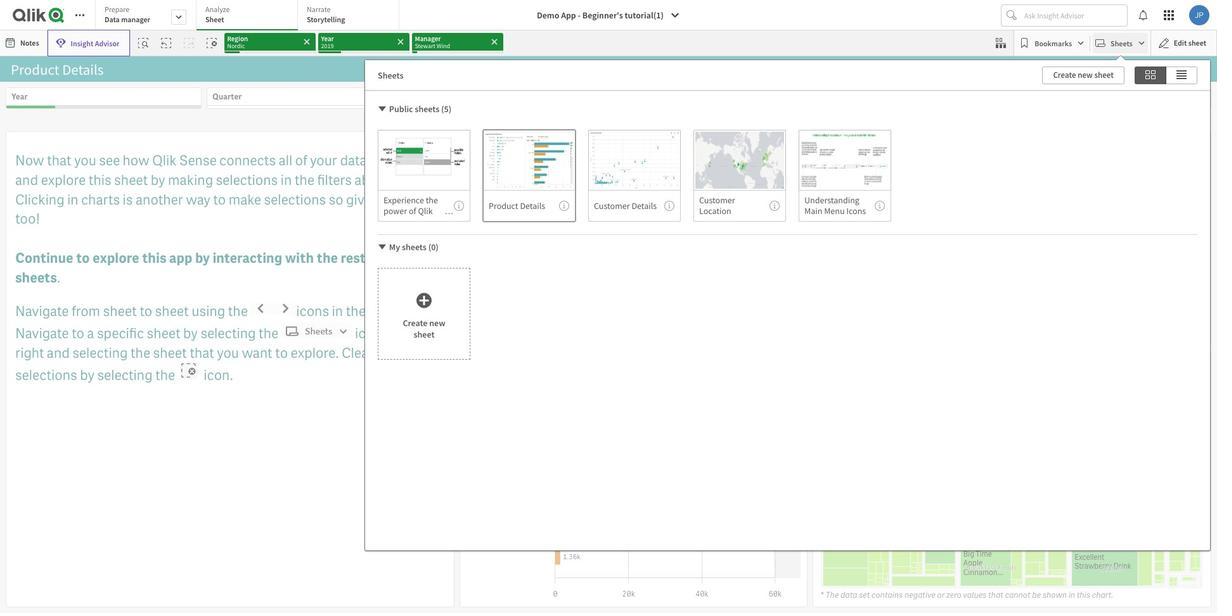 Task type: vqa. For each thing, say whether or not it's contained in the screenshot.
left PRODUCT
yes



Task type: locate. For each thing, give the bounding box(es) containing it.
in down all
[[281, 171, 292, 189]]

new right right.
[[429, 317, 445, 329]]

explore up navigate from sheet to sheet using the
[[93, 249, 139, 268]]

to right the continue
[[76, 249, 90, 268]]

manager up average
[[815, 91, 848, 102]]

this left the app
[[142, 249, 166, 268]]

demo app - beginner's tutorial(1)
[[537, 10, 664, 21]]

year 2019
[[321, 34, 334, 50]]

tooltip inside experience the power of qlik sense menu item
[[454, 201, 464, 211]]

create new sheet down bookmarks
[[1053, 69, 1114, 80]]

that right the values
[[988, 590, 1003, 601]]

rest
[[341, 249, 366, 268]]

0 vertical spatial a
[[401, 191, 408, 209]]

your up filters
[[310, 152, 337, 170]]

the left rest
[[317, 249, 338, 268]]

0 horizontal spatial you
[[74, 152, 96, 170]]

the down right.
[[398, 325, 418, 343]]

sales and margin by product group application
[[460, 131, 808, 608]]

by inside continue to explore this app by interacting with the rest of the sheets
[[195, 249, 210, 268]]

1 horizontal spatial of
[[369, 249, 382, 268]]

1 horizontal spatial you
[[217, 344, 239, 362]]

year down storytelling
[[321, 34, 334, 43]]

1 navigate from the top
[[15, 302, 69, 321]]

narrate storytelling
[[307, 4, 345, 24]]

in
[[281, 171, 292, 189], [67, 191, 78, 209], [332, 302, 343, 321], [384, 325, 395, 343], [1068, 590, 1075, 601]]

selecting inside the 'clear your selections by selecting the'
[[97, 367, 153, 385]]

navigate down .
[[15, 302, 69, 321]]

selections
[[216, 171, 278, 189], [264, 191, 326, 209], [15, 367, 77, 385]]

a inside "now that you see how qlik sense connects all of your data, go ahead and explore this sheet by making selections in the filters above. clicking in charts is another way to make selections so give that a try too!"
[[401, 191, 408, 209]]

1 horizontal spatial create
[[1053, 69, 1076, 80]]

4 tooltip from the left
[[770, 201, 780, 211]]

1 horizontal spatial manager
[[815, 91, 848, 102]]

contains
[[871, 590, 903, 601]]

1 details from the left
[[520, 200, 545, 211]]

tab list
[[95, 0, 404, 32]]

group down week element
[[599, 138, 627, 152]]

in right icon
[[384, 325, 395, 343]]

1 vertical spatial region
[[1016, 91, 1042, 102]]

month element
[[413, 91, 438, 102]]

insight advisor button
[[47, 30, 130, 56]]

tooltip inside customer location menu item
[[770, 201, 780, 211]]

-
[[578, 10, 581, 21]]

0 vertical spatial you
[[74, 152, 96, 170]]

customer location menu item
[[694, 190, 786, 222]]

0 vertical spatial region
[[227, 34, 248, 43]]

0 horizontal spatial sales
[[467, 138, 492, 152]]

average sales per invoice by product group
[[820, 138, 1020, 152]]

2 group from the left
[[991, 138, 1020, 152]]

customer inside "menu item"
[[594, 200, 630, 211]]

icons
[[847, 205, 866, 217]]

charts
[[81, 191, 120, 209]]

and down now
[[15, 171, 38, 189]]

selections down right at the left
[[15, 367, 77, 385]]

0 horizontal spatial top
[[369, 302, 389, 321]]

2 details from the left
[[632, 200, 657, 211]]

a down from
[[87, 325, 94, 343]]

the left filters
[[295, 171, 314, 189]]

1 horizontal spatial a
[[401, 191, 408, 209]]

now
[[15, 152, 44, 170]]

0 horizontal spatial and
[[15, 171, 38, 189]]

customer details
[[594, 200, 657, 211]]

sales inside sales and margin by product group application
[[467, 138, 492, 152]]

0 vertical spatial top
[[369, 302, 389, 321]]

product details
[[489, 200, 545, 211]]

year for year
[[11, 91, 28, 102]]

sheets
[[415, 103, 439, 115], [402, 242, 427, 253], [15, 269, 57, 287]]

0 horizontal spatial year
[[11, 91, 28, 102]]

1 vertical spatial sense
[[384, 216, 406, 227]]

above.
[[355, 171, 395, 189]]

region right clear all selections image
[[227, 34, 248, 43]]

customer location sheet is selected. press the spacebar or enter key to open customer location sheet. use the right and left arrow keys to navigate. element
[[694, 130, 786, 222]]

clear all selections image
[[207, 38, 217, 48]]

the up icon
[[346, 302, 366, 321]]

tooltip inside customer details "menu item"
[[664, 201, 675, 211]]

stewart
[[415, 42, 435, 50]]

product inside "menu item"
[[489, 200, 518, 211]]

analyze sheet
[[205, 4, 230, 24]]

list view image
[[1177, 67, 1187, 82]]

0 vertical spatial manager
[[415, 34, 441, 43]]

average
[[820, 138, 857, 152]]

to inside icon in the top right and selecting the sheet that you want to explore.
[[275, 344, 288, 362]]

0 horizontal spatial product
[[489, 200, 518, 211]]

right
[[15, 344, 44, 362]]

and right right at the left
[[47, 344, 70, 362]]

you left see
[[74, 152, 96, 170]]

tooltip for experience the power of qlik sense
[[454, 201, 464, 211]]

from
[[72, 302, 100, 321]]

right.
[[392, 302, 424, 321]]

qlik inside the experience the power of qlik sense
[[418, 205, 433, 217]]

the right experience
[[426, 195, 438, 206]]

0 horizontal spatial manager
[[415, 34, 441, 43]]

region down bookmarks button
[[1016, 91, 1042, 102]]

0 vertical spatial new
[[1078, 69, 1093, 80]]

bookmarks button
[[1017, 33, 1087, 53]]

1 horizontal spatial customer
[[699, 195, 735, 206]]

sense inside the experience the power of qlik sense
[[384, 216, 406, 227]]

to right want
[[275, 344, 288, 362]]

explore up clicking
[[41, 171, 86, 189]]

0 vertical spatial selections
[[216, 171, 278, 189]]

0 horizontal spatial details
[[520, 200, 545, 211]]

2 vertical spatial selections
[[15, 367, 77, 385]]

1 horizontal spatial new
[[1078, 69, 1093, 80]]

2 horizontal spatial this
[[1077, 590, 1090, 601]]

demo app - beginner's tutorial(1) button
[[529, 5, 688, 25]]

1 tooltip from the left
[[454, 201, 464, 211]]

top up icon
[[369, 302, 389, 321]]

0 vertical spatial qlik
[[152, 152, 177, 170]]

1 vertical spatial navigate
[[15, 325, 69, 343]]

insight
[[71, 38, 93, 48]]

2 horizontal spatial product
[[952, 138, 989, 152]]

a inside in the top right. navigate to a specific sheet by selecting the
[[87, 325, 94, 343]]

edit sheet button
[[1151, 30, 1217, 56]]

2019
[[321, 42, 334, 50]]

1 vertical spatial a
[[87, 325, 94, 343]]

2 navigate from the top
[[15, 325, 69, 343]]

0 vertical spatial sense
[[179, 152, 217, 170]]

of inside the experience the power of qlik sense
[[409, 205, 416, 217]]

1 vertical spatial year
[[11, 91, 28, 102]]

this left the chart.
[[1077, 590, 1090, 601]]

2 tooltip from the left
[[559, 201, 569, 211]]

and left margin
[[494, 138, 511, 152]]

selections down connects
[[216, 171, 278, 189]]

0 vertical spatial and
[[494, 138, 511, 152]]

sheets down the continue
[[15, 269, 57, 287]]

0 horizontal spatial sense
[[179, 152, 217, 170]]

try
[[411, 191, 428, 209]]

qlik inside "now that you see how qlik sense connects all of your data, go ahead and explore this sheet by making selections in the filters above. clicking in charts is another way to make selections so give that a try too!"
[[152, 152, 177, 170]]

in inside icon in the top right and selecting the sheet that you want to explore.
[[384, 325, 395, 343]]

new down bookmarks button
[[1078, 69, 1093, 80]]

0 vertical spatial navigate
[[15, 302, 69, 321]]

region for region nordic
[[227, 34, 248, 43]]

customer for details
[[594, 200, 630, 211]]

understanding
[[805, 195, 860, 206]]

1 horizontal spatial year
[[321, 34, 334, 43]]

and inside icon in the top right and selecting the sheet that you want to explore.
[[47, 344, 70, 362]]

this up "charts"
[[89, 171, 111, 189]]

selections tool image
[[996, 38, 1006, 48]]

0 horizontal spatial group
[[599, 138, 627, 152]]

0 vertical spatial year
[[321, 34, 334, 43]]

0 vertical spatial selecting
[[201, 325, 256, 343]]

details
[[520, 200, 545, 211], [632, 200, 657, 211]]

customer inside menu item
[[699, 195, 735, 206]]

1 horizontal spatial this
[[142, 249, 166, 268]]

1 vertical spatial create
[[403, 317, 428, 329]]

sheet inside create new sheet
[[414, 329, 435, 340]]

sales left per
[[859, 138, 884, 152]]

0 vertical spatial your
[[310, 152, 337, 170]]

new inside create new sheet
[[429, 317, 445, 329]]

0 horizontal spatial explore
[[41, 171, 86, 189]]

1 vertical spatial new
[[429, 317, 445, 329]]

sense down experience
[[384, 216, 406, 227]]

0 horizontal spatial customer
[[594, 200, 630, 211]]

0 horizontal spatial region
[[227, 34, 248, 43]]

selections down all
[[264, 191, 326, 209]]

1 vertical spatial and
[[15, 171, 38, 189]]

year
[[321, 34, 334, 43], [11, 91, 28, 102]]

1 horizontal spatial and
[[47, 344, 70, 362]]

0 horizontal spatial new
[[429, 317, 445, 329]]

0 vertical spatial this
[[89, 171, 111, 189]]

in left "charts"
[[67, 191, 78, 209]]

0 horizontal spatial this
[[89, 171, 111, 189]]

0 horizontal spatial qlik
[[152, 152, 177, 170]]

qlik right "how"
[[152, 152, 177, 170]]

create down bookmarks
[[1053, 69, 1076, 80]]

1 horizontal spatial qlik
[[418, 205, 433, 217]]

that
[[47, 152, 71, 170], [374, 191, 399, 209], [190, 344, 214, 362], [988, 590, 1003, 601]]

navigate inside in the top right. navigate to a specific sheet by selecting the
[[15, 325, 69, 343]]

navigate
[[15, 302, 69, 321], [15, 325, 69, 343]]

clear selection for field: region image
[[303, 38, 311, 46]]

customer
[[699, 195, 735, 206], [594, 200, 630, 211]]

by inside the 'clear your selections by selecting the'
[[80, 367, 95, 385]]

tooltip inside product details "menu item"
[[559, 201, 569, 211]]

the left "icon."
[[155, 367, 175, 385]]

0 vertical spatial of
[[295, 152, 307, 170]]

sense up the making
[[179, 152, 217, 170]]

0 vertical spatial sheets
[[415, 103, 439, 115]]

region for region
[[1016, 91, 1042, 102]]

create new sheet inside button
[[1053, 69, 1114, 80]]

1 vertical spatial explore
[[93, 249, 139, 268]]

0 vertical spatial create
[[1053, 69, 1076, 80]]

experience the power of qlik sense sheet is selected. press the spacebar or enter key to open experience the power of qlik sense sheet. use the right and left arrow keys to navigate. element
[[378, 130, 470, 227]]

sheet
[[1189, 38, 1206, 48], [1094, 69, 1114, 80], [114, 171, 148, 189], [103, 302, 137, 321], [155, 302, 189, 321], [147, 325, 181, 343], [414, 329, 435, 340], [153, 344, 187, 362]]

smart search image
[[139, 38, 149, 48]]

sheets down the month element
[[415, 103, 439, 115]]

this inside application
[[1077, 590, 1090, 601]]

selections inside the 'clear your selections by selecting the'
[[15, 367, 77, 385]]

1 horizontal spatial details
[[632, 200, 657, 211]]

tooltip right customer details on the top of page
[[664, 201, 675, 211]]

a left "try"
[[401, 191, 408, 209]]

manager inside manager stewart wind
[[415, 34, 441, 43]]

icon
[[355, 325, 381, 343]]

product details sheet is selected. press the spacebar or enter key to open product details sheet. use the right and left arrow keys to navigate. element
[[483, 130, 576, 222]]

of right all
[[295, 152, 307, 170]]

tooltip right "try"
[[454, 201, 464, 211]]

tooltip right icons
[[875, 201, 885, 211]]

0 horizontal spatial your
[[310, 152, 337, 170]]

clear selection for field: manager image
[[491, 38, 499, 46]]

data
[[840, 590, 857, 601]]

tooltip for customer details
[[664, 201, 675, 211]]

values
[[963, 590, 986, 601]]

tooltip right product details on the left top of the page
[[559, 201, 569, 211]]

application
[[0, 0, 1217, 614], [6, 131, 455, 608]]

1 horizontal spatial region
[[1016, 91, 1042, 102]]

1 horizontal spatial your
[[376, 344, 404, 362]]

2 sales from the left
[[859, 138, 884, 152]]

year element
[[11, 91, 28, 102]]

0 horizontal spatial sheets
[[378, 69, 404, 81]]

qlik right power
[[418, 205, 433, 217]]

that down above.
[[374, 191, 399, 209]]

tooltip for product details
[[559, 201, 569, 211]]

sheet inside icon in the top right and selecting the sheet that you want to explore.
[[153, 344, 187, 362]]

sense inside "now that you see how qlik sense connects all of your data, go ahead and explore this sheet by making selections in the filters above. clicking in charts is another way to make selections so give that a try too!"
[[179, 152, 217, 170]]

2 horizontal spatial of
[[409, 205, 416, 217]]

sheets left the (0)
[[402, 242, 427, 253]]

customer details sheet is selected. press the spacebar or enter key to open customer details sheet. use the right and left arrow keys to navigate. element
[[588, 130, 681, 222]]

0 horizontal spatial create
[[403, 317, 428, 329]]

product
[[560, 138, 597, 152], [952, 138, 989, 152], [489, 200, 518, 211]]

0 vertical spatial sheets
[[1111, 38, 1133, 48]]

sheets down clear selection for field: year icon
[[378, 69, 404, 81]]

0 horizontal spatial a
[[87, 325, 94, 343]]

2 vertical spatial of
[[369, 249, 382, 268]]

that up "icon."
[[190, 344, 214, 362]]

your inside the 'clear your selections by selecting the'
[[376, 344, 404, 362]]

0 horizontal spatial of
[[295, 152, 307, 170]]

1 vertical spatial your
[[376, 344, 404, 362]]

0 horizontal spatial create new sheet
[[403, 317, 445, 340]]

tab list containing prepare
[[95, 0, 404, 32]]

manager for manager
[[815, 91, 848, 102]]

continue
[[15, 249, 73, 268]]

sheets for public sheets
[[415, 103, 439, 115]]

you up "icon."
[[217, 344, 239, 362]]

region
[[227, 34, 248, 43], [1016, 91, 1042, 102]]

sheet inside "now that you see how qlik sense connects all of your data, go ahead and explore this sheet by making selections in the filters above. clicking in charts is another way to make selections so give that a try too!"
[[114, 171, 148, 189]]

1 vertical spatial manager
[[815, 91, 848, 102]]

selecting
[[201, 325, 256, 343], [72, 344, 128, 362], [97, 367, 153, 385]]

next sheet: customer details image
[[1191, 65, 1201, 75]]

1 vertical spatial qlik
[[418, 205, 433, 217]]

set
[[859, 590, 870, 601]]

understanding main menu icons
[[805, 195, 866, 217]]

location
[[699, 205, 731, 217]]

1 horizontal spatial sense
[[384, 216, 406, 227]]

1 horizontal spatial create new sheet
[[1053, 69, 1114, 80]]

1 vertical spatial of
[[409, 205, 416, 217]]

1 horizontal spatial explore
[[93, 249, 139, 268]]

1 vertical spatial this
[[142, 249, 166, 268]]

1 horizontal spatial sales
[[859, 138, 884, 152]]

details for customer details
[[632, 200, 657, 211]]

create new sheet button
[[1043, 66, 1125, 84]]

manager right clear selection for field: year icon
[[415, 34, 441, 43]]

all
[[279, 152, 292, 170]]

1 sales from the left
[[467, 138, 492, 152]]

1 vertical spatial top
[[420, 325, 441, 343]]

grid view image
[[1146, 67, 1156, 82]]

to right way
[[213, 191, 226, 209]]

your down icon
[[376, 344, 404, 362]]

1 horizontal spatial group
[[991, 138, 1020, 152]]

in inside in the top right. navigate to a specific sheet by selecting the
[[332, 302, 343, 321]]

1 vertical spatial selecting
[[72, 344, 128, 362]]

5 tooltip from the left
[[875, 201, 885, 211]]

month
[[413, 91, 438, 102]]

you inside "now that you see how qlik sense connects all of your data, go ahead and explore this sheet by making selections in the filters above. clicking in charts is another way to make selections so give that a try too!"
[[74, 152, 96, 170]]

in right "icons"
[[332, 302, 343, 321]]

manager for manager stewart wind
[[415, 34, 441, 43]]

to down from
[[72, 325, 84, 343]]

filters
[[317, 171, 352, 189]]

explore inside continue to explore this app by interacting with the rest of the sheets
[[93, 249, 139, 268]]

1 horizontal spatial top
[[420, 325, 441, 343]]

group down "region" element
[[991, 138, 1020, 152]]

the up want
[[259, 325, 278, 343]]

of right power
[[409, 205, 416, 217]]

new
[[1078, 69, 1093, 80], [429, 317, 445, 329]]

navigate from sheet to sheet using the
[[15, 302, 251, 321]]

negative
[[904, 590, 935, 601]]

0 vertical spatial explore
[[41, 171, 86, 189]]

sheets up create new sheet button
[[1111, 38, 1133, 48]]

a
[[401, 191, 408, 209], [87, 325, 94, 343]]

data,
[[340, 152, 370, 170]]

year down notes button
[[11, 91, 28, 102]]

of right rest
[[369, 249, 382, 268]]

2 vertical spatial this
[[1077, 590, 1090, 601]]

sales left margin
[[467, 138, 492, 152]]

your
[[310, 152, 337, 170], [376, 344, 404, 362]]

understanding main menu icons menu item
[[799, 190, 891, 222]]

2 vertical spatial and
[[47, 344, 70, 362]]

continue to explore this app by interacting with the rest of the sheets
[[15, 249, 406, 287]]

now that you see how qlik sense connects all of your data, go ahead and explore this sheet by making selections in the filters above. clicking in charts is another way to make selections so give that a try too!
[[15, 152, 428, 229]]

2 horizontal spatial and
[[494, 138, 511, 152]]

margin
[[513, 138, 545, 152]]

1 vertical spatial you
[[217, 344, 239, 362]]

in right shown
[[1068, 590, 1075, 601]]

quarter element
[[212, 91, 242, 102]]

james peterson image
[[1189, 5, 1210, 25]]

public sheets (5)
[[389, 103, 452, 115]]

create new sheet right icon
[[403, 317, 445, 340]]

1 horizontal spatial sheets
[[1111, 38, 1133, 48]]

and inside "now that you see how qlik sense connects all of your data, go ahead and explore this sheet by making selections in the filters above. clicking in charts is another way to make selections so give that a try too!"
[[15, 171, 38, 189]]

1 vertical spatial sheets
[[402, 242, 427, 253]]

2 vertical spatial sheets
[[15, 269, 57, 287]]

another
[[136, 191, 183, 209]]

explore.
[[291, 344, 339, 362]]

make
[[229, 191, 261, 209]]

create right icon
[[403, 317, 428, 329]]

0 vertical spatial create new sheet
[[1053, 69, 1114, 80]]

sales inside average sales per invoice by product group application
[[859, 138, 884, 152]]

3 tooltip from the left
[[664, 201, 675, 211]]

tooltip inside understanding main menu icons "menu item"
[[875, 201, 885, 211]]

top down right.
[[420, 325, 441, 343]]

2 vertical spatial selecting
[[97, 367, 153, 385]]

top inside icon in the top right and selecting the sheet that you want to explore.
[[420, 325, 441, 343]]

sheets inside continue to explore this app by interacting with the rest of the sheets
[[15, 269, 57, 287]]

to inside continue to explore this app by interacting with the rest of the sheets
[[76, 249, 90, 268]]

1 vertical spatial create new sheet
[[403, 317, 445, 340]]

selecting inside icon in the top right and selecting the sheet that you want to explore.
[[72, 344, 128, 362]]

navigate up right at the left
[[15, 325, 69, 343]]

tooltip
[[454, 201, 464, 211], [559, 201, 569, 211], [664, 201, 675, 211], [770, 201, 780, 211], [875, 201, 885, 211]]

by
[[547, 138, 558, 152], [939, 138, 950, 152], [151, 171, 165, 189], [195, 249, 210, 268], [183, 325, 198, 343], [80, 367, 95, 385]]

tooltip left main
[[770, 201, 780, 211]]

this inside "now that you see how qlik sense connects all of your data, go ahead and explore this sheet by making selections in the filters above. clicking in charts is another way to make selections so give that a try too!"
[[89, 171, 111, 189]]



Task type: describe. For each thing, give the bounding box(es) containing it.
that inside application
[[988, 590, 1003, 601]]

by inside in the top right. navigate to a specific sheet by selecting the
[[183, 325, 198, 343]]

so
[[329, 191, 343, 209]]

sheet inside in the top right. navigate to a specific sheet by selecting the
[[147, 325, 181, 343]]

icon in the top right and selecting the sheet that you want to explore.
[[15, 325, 441, 362]]

main
[[805, 205, 822, 217]]

your inside "now that you see how qlik sense connects all of your data, go ahead and explore this sheet by making selections in the filters above. clicking in charts is another way to make selections so give that a try too!"
[[310, 152, 337, 170]]

to inside in the top right. navigate to a specific sheet by selecting the
[[72, 325, 84, 343]]

collapse image
[[377, 242, 387, 252]]

my sheets (0)
[[389, 242, 439, 253]]

by inside average sales per invoice by product group application
[[939, 138, 950, 152]]

too!
[[15, 210, 40, 229]]

new inside button
[[1078, 69, 1093, 80]]

1 vertical spatial selections
[[264, 191, 326, 209]]

understanding main menu icons sheet is selected. press the spacebar or enter key to open understanding main menu icons sheet. use the right and left arrow keys to navigate. element
[[799, 130, 891, 222]]

step back image
[[161, 38, 171, 48]]

prepare data manager
[[105, 4, 150, 24]]

this inside continue to explore this app by interacting with the rest of the sheets
[[142, 249, 166, 268]]

the inside the experience the power of qlik sense
[[426, 195, 438, 206]]

tooltip for customer location
[[770, 201, 780, 211]]

that inside icon in the top right and selecting the sheet that you want to explore.
[[190, 344, 214, 362]]

by inside "now that you see how qlik sense connects all of your data, go ahead and explore this sheet by making selections in the filters above. clicking in charts is another way to make selections so give that a try too!"
[[151, 171, 165, 189]]

region nordic
[[227, 34, 248, 50]]

details for product details
[[520, 200, 545, 211]]

icon.
[[204, 367, 233, 385]]

be
[[1032, 590, 1041, 601]]

product treemap * the data set contains negative or zero values that cannot be shown in this chart. application
[[813, 350, 1212, 608]]

see
[[99, 152, 120, 170]]

cannot
[[1005, 590, 1030, 601]]

my
[[389, 242, 400, 253]]

explore inside "now that you see how qlik sense connects all of your data, go ahead and explore this sheet by making selections in the filters above. clicking in charts is another way to make selections so give that a try too!"
[[41, 171, 86, 189]]

experience the power of qlik sense menu item
[[378, 190, 470, 227]]

tutorial(1)
[[625, 10, 664, 21]]

the
[[825, 590, 839, 601]]

manager element
[[815, 91, 848, 102]]

clear your selections by selecting the
[[15, 344, 404, 385]]

demo
[[537, 10, 559, 21]]

way
[[186, 191, 210, 209]]

per
[[886, 138, 901, 152]]

average sales per invoice by product group application
[[813, 131, 1212, 345]]

prepare
[[105, 4, 130, 14]]

tooltip for understanding main menu icons
[[875, 201, 885, 211]]

.
[[57, 269, 60, 287]]

customer for location
[[699, 195, 735, 206]]

narrate
[[307, 4, 331, 14]]

year for year 2019
[[321, 34, 334, 43]]

icons
[[296, 302, 329, 321]]

sheets inside button
[[1111, 38, 1133, 48]]

give
[[346, 191, 371, 209]]

(0)
[[428, 242, 439, 253]]

of inside continue to explore this app by interacting with the rest of the sheets
[[369, 249, 382, 268]]

* the data set contains negative or zero values that cannot be shown in this chart.
[[820, 590, 1113, 601]]

app
[[169, 249, 192, 268]]

with
[[285, 249, 314, 268]]

the right using
[[228, 302, 248, 321]]

that right now
[[47, 152, 71, 170]]

beginner's
[[583, 10, 623, 21]]

invoice
[[903, 138, 937, 152]]

in the top right. navigate to a specific sheet by selecting the
[[15, 302, 424, 343]]

manager
[[121, 15, 150, 24]]

the left the (0)
[[385, 249, 406, 268]]

app
[[561, 10, 576, 21]]

public
[[389, 103, 413, 115]]

collapse image
[[377, 104, 387, 114]]

1 vertical spatial sheets
[[378, 69, 404, 81]]

bookmarks
[[1035, 38, 1072, 48]]

is
[[123, 191, 133, 209]]

you inside icon in the top right and selecting the sheet that you want to explore.
[[217, 344, 239, 362]]

top inside in the top right. navigate to a specific sheet by selecting the
[[369, 302, 389, 321]]

go
[[373, 152, 389, 170]]

chart.
[[1092, 590, 1113, 601]]

the inside the 'clear your selections by selecting the'
[[155, 367, 175, 385]]

power
[[384, 205, 407, 217]]

the down specific
[[130, 344, 150, 362]]

and inside sales and margin by product group application
[[494, 138, 511, 152]]

notes
[[20, 38, 39, 48]]

to up specific
[[140, 302, 152, 321]]

Ask Insight Advisor text field
[[1022, 5, 1127, 25]]

how
[[123, 152, 149, 170]]

(5)
[[441, 103, 452, 115]]

1 group from the left
[[599, 138, 627, 152]]

making
[[168, 171, 213, 189]]

sheet inside edit sheet button
[[1189, 38, 1206, 48]]

by inside sales and margin by product group application
[[547, 138, 558, 152]]

of inside "now that you see how qlik sense connects all of your data, go ahead and explore this sheet by making selections in the filters above. clicking in charts is another way to make selections so give that a try too!"
[[295, 152, 307, 170]]

previous sheet: experience the power of qlik sense image
[[1171, 65, 1181, 75]]

or
[[937, 590, 945, 601]]

ahead
[[392, 152, 428, 170]]

analyze
[[205, 4, 230, 14]]

quarter
[[212, 91, 242, 102]]

experience the power of qlik sense
[[384, 195, 438, 227]]

insight advisor
[[71, 38, 119, 48]]

experience
[[384, 195, 424, 206]]

1 horizontal spatial product
[[560, 138, 597, 152]]

create inside button
[[1053, 69, 1076, 80]]

edit
[[1174, 38, 1187, 48]]

menu
[[824, 205, 845, 217]]

week element
[[614, 91, 635, 102]]

sheets for my sheets
[[402, 242, 427, 253]]

in inside application
[[1068, 590, 1075, 601]]

specific
[[97, 325, 144, 343]]

sheets button
[[1093, 33, 1148, 53]]

notes button
[[3, 33, 44, 53]]

selecting inside in the top right. navigate to a specific sheet by selecting the
[[201, 325, 256, 343]]

zero
[[946, 590, 961, 601]]

shown
[[1042, 590, 1067, 601]]

customer location
[[699, 195, 735, 217]]

clear
[[342, 344, 374, 362]]

*
[[820, 590, 824, 601]]

week
[[614, 91, 635, 102]]

the inside "now that you see how qlik sense connects all of your data, go ahead and explore this sheet by making selections in the filters above. clicking in charts is another way to make selections so give that a try too!"
[[295, 171, 314, 189]]

using
[[192, 302, 225, 321]]

region element
[[1016, 91, 1042, 102]]

wind
[[437, 42, 450, 50]]

to inside "now that you see how qlik sense connects all of your data, go ahead and explore this sheet by making selections in the filters above. clicking in charts is another way to make selections so give that a try too!"
[[213, 191, 226, 209]]

interacting
[[213, 249, 282, 268]]

nordic
[[227, 42, 245, 50]]

connects
[[219, 152, 276, 170]]

clear selection for field: year image
[[397, 38, 405, 46]]

data
[[105, 15, 120, 24]]

customer details menu item
[[588, 190, 681, 222]]

sheet inside create new sheet button
[[1094, 69, 1114, 80]]

product details menu item
[[483, 190, 576, 222]]



